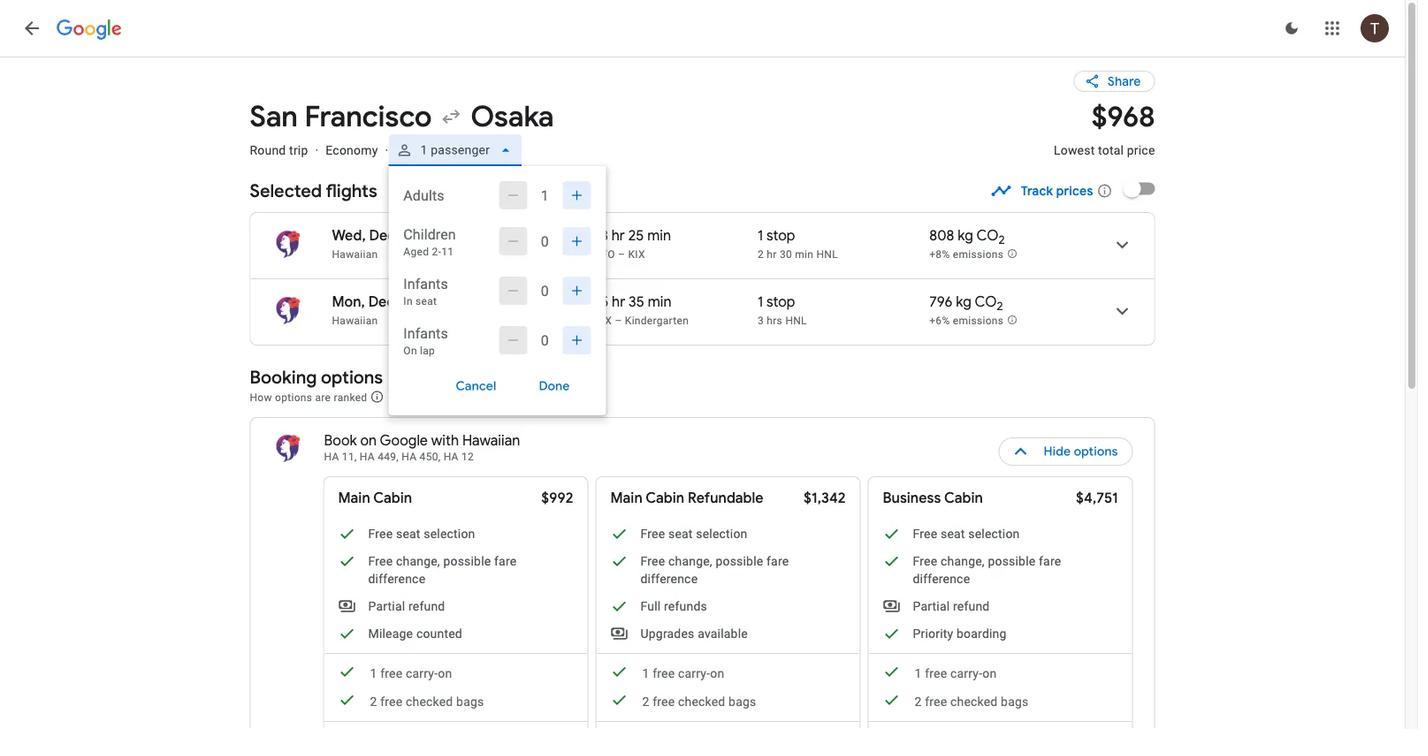 Task type: locate. For each thing, give the bounding box(es) containing it.
infants on lap
[[404, 325, 448, 357]]

2 free checked bags down mileage counted at the bottom
[[370, 695, 484, 709]]

1 vertical spatial hawaiian
[[332, 315, 378, 327]]

1 horizontal spatial partial refund
[[913, 599, 990, 614]]

departing flight on wednesday, december 6. leaves san francisco international airport at 7:20 am on wednesday, december 6 and arrives at kansai international airport at 6:45 pm on thursday, december 7. element
[[332, 227, 553, 245]]

1 vertical spatial options
[[275, 391, 312, 404]]

2 free seat selection from the left
[[641, 527, 748, 541]]

1 emissions from the top
[[953, 248, 1004, 261]]

2 checked from the left
[[678, 695, 726, 709]]

kg inside 796 kg co 2
[[956, 293, 972, 311]]

18 up infants on lap
[[398, 293, 412, 311]]

co for 808 kg co
[[977, 227, 999, 245]]

2 stop from the top
[[767, 293, 796, 311]]

partial for main
[[368, 599, 405, 614]]

1 checked from the left
[[406, 695, 453, 709]]

2 vertical spatial min
[[648, 293, 672, 311]]

share
[[1108, 73, 1141, 89]]

 image
[[385, 143, 389, 157]]

$968 lowest total price
[[1054, 99, 1156, 157]]

return flight on monday, december 18. leaves kansai international airport at 8:45 pm on monday, december 18 and arrives at san francisco international airport at 7:20 pm on monday, december 18. element
[[332, 293, 548, 311]]

hawaiian down mon,
[[332, 315, 378, 327]]

1 partial refund from the left
[[368, 599, 445, 614]]

1 carry- from the left
[[406, 666, 438, 681]]

francisco
[[305, 99, 432, 135]]

options
[[321, 366, 383, 389], [275, 391, 312, 404], [1074, 444, 1118, 460]]

change, up refunds
[[669, 554, 713, 569]]

2 horizontal spatial free change, possible fare difference
[[913, 554, 1062, 586]]

0 horizontal spatial cabin
[[374, 490, 412, 508]]

with
[[431, 432, 459, 450]]

2 horizontal spatial free seat selection
[[913, 527, 1020, 541]]

0 vertical spatial kg
[[958, 227, 974, 245]]

hr for 18 hr 25 min
[[612, 227, 625, 245]]

kix down 25
[[628, 249, 645, 261]]

0
[[541, 233, 549, 250], [541, 283, 549, 299], [541, 332, 549, 349]]

0 horizontal spatial options
[[275, 391, 312, 404]]

list
[[251, 213, 1155, 345]]

free change, possible fare difference up refunds
[[641, 554, 789, 586]]

0 horizontal spatial difference
[[368, 572, 426, 586]]

hr right 15
[[612, 293, 626, 311]]

0 vertical spatial –
[[618, 249, 625, 261]]

2 horizontal spatial difference
[[913, 572, 970, 586]]

0 horizontal spatial 1 free carry-on
[[370, 666, 452, 681]]

796
[[930, 293, 953, 311]]

2 cabin from the left
[[646, 490, 685, 508]]

1 horizontal spatial main
[[611, 490, 643, 508]]

hide options button
[[999, 431, 1133, 473]]

1 horizontal spatial selection
[[696, 527, 748, 541]]

– inside 18 hr 25 min sfo – kix
[[618, 249, 625, 261]]

none text field containing $968
[[1054, 99, 1156, 173]]

learn more about tracked prices image
[[1097, 183, 1113, 199]]

0 vertical spatial options
[[321, 366, 383, 389]]

partial up mileage
[[368, 599, 405, 614]]

main
[[338, 490, 370, 508], [611, 490, 643, 508]]

bags down the boarding
[[1001, 695, 1029, 709]]

2 horizontal spatial carry-
[[951, 666, 983, 681]]

hnl
[[817, 249, 838, 261], [786, 315, 807, 327]]

stop up hrs
[[767, 293, 796, 311]]

1 horizontal spatial bags
[[729, 695, 757, 709]]

go back image
[[21, 18, 42, 39]]

2 horizontal spatial cabin
[[945, 490, 983, 508]]

3
[[758, 315, 764, 327]]

checked for business cabin
[[951, 695, 998, 709]]

6:45 pm +1
[[492, 227, 553, 245]]

fare for $4,751
[[1039, 554, 1062, 569]]

1 refund from the left
[[409, 599, 445, 614]]

2 up +8% emissions at the right of page
[[999, 232, 1005, 247]]

0 horizontal spatial selection
[[424, 527, 475, 541]]

2 horizontal spatial selection
[[969, 527, 1020, 541]]

emissions for 808 kg co
[[953, 248, 1004, 261]]

difference
[[368, 572, 426, 586], [641, 572, 698, 586], [913, 572, 970, 586]]

seat down main cabin
[[396, 527, 421, 541]]

0 vertical spatial min
[[648, 227, 671, 245]]

free change, possible fare difference up the boarding
[[913, 554, 1062, 586]]

3 0 from the top
[[541, 332, 549, 349]]

min right 30
[[795, 249, 814, 261]]

3 change, from the left
[[941, 554, 985, 569]]

seat down business cabin
[[941, 527, 965, 541]]

3 checked from the left
[[951, 695, 998, 709]]

8:45 pm
[[429, 293, 481, 311]]

free seat selection for main cabin refundable
[[641, 527, 748, 541]]

7:20 am
[[424, 227, 477, 245]]

2 vertical spatial options
[[1074, 444, 1118, 460]]

0 vertical spatial emissions
[[953, 248, 1004, 261]]

selection down business cabin
[[969, 527, 1020, 541]]

options inside hide options 'dropdown button'
[[1074, 444, 1118, 460]]

2 difference from the left
[[641, 572, 698, 586]]

flight details. departing flight on wednesday, december 6. leaves san francisco international airport at 7:20 am on wednesday, december 6 and arrives at kansai international airport at 6:45 pm on thursday, december 7. image
[[1102, 224, 1144, 266]]

change appearance image
[[1271, 7, 1313, 50]]

1 horizontal spatial 2 free checked bags
[[643, 695, 757, 709]]

checked
[[406, 695, 453, 709], [678, 695, 726, 709], [951, 695, 998, 709]]

Departure time: 8:45 PM. text field
[[429, 293, 481, 311]]

0 for children
[[541, 233, 549, 250]]

1 free carry-on down "upgrades available"
[[643, 666, 725, 681]]

2 vertical spatial hr
[[612, 293, 626, 311]]

2 emissions from the top
[[953, 315, 1004, 327]]

selection down refundable
[[696, 527, 748, 541]]

stop up 30
[[767, 227, 796, 245]]

main down 11, at left bottom
[[338, 490, 370, 508]]

hawaiian down wed,
[[332, 249, 378, 261]]

1 2 free checked bags from the left
[[370, 695, 484, 709]]

2
[[999, 232, 1005, 247], [758, 249, 764, 261], [997, 299, 1004, 314], [370, 695, 377, 709], [643, 695, 650, 709], [915, 695, 922, 709]]

track
[[1021, 183, 1054, 199]]

ha
[[324, 451, 339, 463], [360, 451, 375, 463], [402, 451, 417, 463], [444, 451, 459, 463]]

1 horizontal spatial 1 free carry-on
[[643, 666, 725, 681]]

1 horizontal spatial change,
[[669, 554, 713, 569]]

options for hide
[[1074, 444, 1118, 460]]

0 horizontal spatial free change, possible fare difference
[[368, 554, 517, 586]]

hnl inside 1 stop 3 hrs hnl
[[786, 315, 807, 327]]

carry- down "upgrades available"
[[678, 666, 710, 681]]

cabin down 449,
[[374, 490, 412, 508]]

2 horizontal spatial checked
[[951, 695, 998, 709]]

1 horizontal spatial refund
[[953, 599, 990, 614]]

1 down mileage
[[370, 666, 377, 681]]

min inside 15 hr 35 min kix – kindergarten
[[648, 293, 672, 311]]

2 free checked bags for main cabin refundable
[[643, 695, 757, 709]]

on down the boarding
[[983, 666, 997, 681]]

hnl right 30
[[817, 249, 838, 261]]

1 vertical spatial dec
[[369, 293, 395, 311]]

infants for infants on lap
[[404, 325, 448, 342]]

0 horizontal spatial checked
[[406, 695, 453, 709]]

0 vertical spatial co
[[977, 227, 999, 245]]

1 horizontal spatial difference
[[641, 572, 698, 586]]

kg for 808
[[958, 227, 974, 245]]

carry- down mileage counted at the bottom
[[406, 666, 438, 681]]

1 down upgrades
[[643, 666, 650, 681]]

emissions
[[953, 248, 1004, 261], [953, 315, 1004, 327]]

min up kindergarten
[[648, 293, 672, 311]]

1 fare from the left
[[494, 554, 517, 569]]

2 main from the left
[[611, 490, 643, 508]]

free seat selection down business cabin
[[913, 527, 1020, 541]]

kix down 15
[[595, 315, 612, 327]]

seat
[[416, 295, 437, 308], [396, 527, 421, 541], [669, 527, 693, 541], [941, 527, 965, 541]]

1 horizontal spatial fare
[[767, 554, 789, 569]]

mileage
[[368, 627, 413, 641]]

0 horizontal spatial 2 free checked bags
[[370, 695, 484, 709]]

dec left in on the left top of page
[[369, 293, 395, 311]]

1 free seat selection from the left
[[368, 527, 475, 541]]

2 change, from the left
[[669, 554, 713, 569]]

cabin for business cabin
[[945, 490, 983, 508]]

selected
[[250, 180, 322, 202]]

refund
[[409, 599, 445, 614], [953, 599, 990, 614]]

2 vertical spatial hawaiian
[[463, 432, 520, 450]]

flight details. return flight on monday, december 18. leaves kansai international airport at 8:45 pm on monday, december 18 and arrives at san francisco international airport at 7:20 pm on monday, december 18. image
[[1102, 290, 1144, 333]]

1 vertical spatial co
[[975, 293, 997, 311]]

options for how
[[275, 391, 312, 404]]

1 horizontal spatial kix
[[628, 249, 645, 261]]

seat inside infants in seat
[[416, 295, 437, 308]]

ha left 12
[[444, 451, 459, 463]]

2 carry- from the left
[[678, 666, 710, 681]]

Arrival time: 6:45 PM on  Thursday, December 7. text field
[[492, 227, 553, 245]]

3 possible from the left
[[988, 554, 1036, 569]]

– inside 15 hr 35 min kix – kindergarten
[[615, 315, 622, 327]]

0 vertical spatial kix
[[628, 249, 645, 261]]

0 horizontal spatial refund
[[409, 599, 445, 614]]

2 free checked bags
[[370, 695, 484, 709], [643, 695, 757, 709], [915, 695, 1029, 709]]

+6%
[[930, 315, 950, 327]]

bags down counted
[[456, 695, 484, 709]]

2 partial from the left
[[913, 599, 950, 614]]

1 vertical spatial min
[[795, 249, 814, 261]]

hr inside 18 hr 25 min sfo – kix
[[612, 227, 625, 245]]

0 horizontal spatial fare
[[494, 554, 517, 569]]

difference for main cabin
[[368, 572, 426, 586]]

co up +8% emissions at the right of page
[[977, 227, 999, 245]]

how options are ranked
[[250, 391, 370, 404]]

3 difference from the left
[[913, 572, 970, 586]]

carry- for business cabin
[[951, 666, 983, 681]]

2 partial refund from the left
[[913, 599, 990, 614]]

3 selection from the left
[[969, 527, 1020, 541]]

san
[[250, 99, 298, 135]]

free change, possible fare difference
[[368, 554, 517, 586], [641, 554, 789, 586], [913, 554, 1062, 586]]

2 free checked bags for main cabin
[[370, 695, 484, 709]]

3 carry- from the left
[[951, 666, 983, 681]]

possible
[[443, 554, 491, 569], [716, 554, 764, 569], [988, 554, 1036, 569]]

checked for main cabin
[[406, 695, 453, 709]]

options for booking
[[321, 366, 383, 389]]

0 horizontal spatial change,
[[396, 554, 440, 569]]

seat down main cabin refundable
[[669, 527, 693, 541]]

0 horizontal spatial free seat selection
[[368, 527, 475, 541]]

1 up 3
[[758, 293, 763, 311]]

3 free seat selection from the left
[[913, 527, 1020, 541]]

1 inside the 1 stop 2 hr 30 min hnl
[[758, 227, 763, 245]]

stop
[[767, 227, 796, 245], [767, 293, 796, 311]]

dec
[[369, 227, 396, 245], [369, 293, 395, 311]]

2 possible from the left
[[716, 554, 764, 569]]

+8% emissions
[[930, 248, 1004, 261]]

checked down "upgrades available"
[[678, 695, 726, 709]]

infants up lap
[[404, 325, 448, 342]]

free change, possible fare difference for main cabin
[[368, 554, 517, 586]]

2 fare from the left
[[767, 554, 789, 569]]

$4,751
[[1076, 490, 1118, 508]]

2 free checked bags for business cabin
[[915, 695, 1029, 709]]

1 up +1
[[541, 187, 549, 204]]

1 horizontal spatial checked
[[678, 695, 726, 709]]

2 inside the 1 stop 2 hr 30 min hnl
[[758, 249, 764, 261]]

ha left 11, at left bottom
[[324, 451, 339, 463]]

list containing wed, dec 6
[[251, 213, 1155, 345]]

bags down available
[[729, 695, 757, 709]]

0 horizontal spatial carry-
[[406, 666, 438, 681]]

carry- down priority boarding
[[951, 666, 983, 681]]

1 left the passenger
[[420, 143, 428, 157]]

change, down business cabin
[[941, 554, 985, 569]]

stop for 18 hr 25 min
[[767, 227, 796, 245]]

1 up 1 stop 3 hrs hnl
[[758, 227, 763, 245]]

2 horizontal spatial possible
[[988, 554, 1036, 569]]

1 horizontal spatial cabin
[[646, 490, 685, 508]]

ha down google
[[402, 451, 417, 463]]

checked down the boarding
[[951, 695, 998, 709]]

partial refund for business cabin
[[913, 599, 990, 614]]

2 vertical spatial 0
[[541, 332, 549, 349]]

kg
[[958, 227, 974, 245], [956, 293, 972, 311]]

1 horizontal spatial free change, possible fare difference
[[641, 554, 789, 586]]

0 vertical spatial 0
[[541, 233, 549, 250]]

cabin for main cabin
[[374, 490, 412, 508]]

449,
[[378, 451, 399, 463]]

hr left 25
[[612, 227, 625, 245]]

2 1 free carry-on from the left
[[643, 666, 725, 681]]

2 horizontal spatial 2 free checked bags
[[915, 695, 1029, 709]]

co inside '808 kg co 2'
[[977, 227, 999, 245]]

kg for 796
[[956, 293, 972, 311]]

0 horizontal spatial bags
[[456, 695, 484, 709]]

1 vertical spatial –
[[615, 315, 622, 327]]

dec left 6
[[369, 227, 396, 245]]

cancel
[[456, 379, 496, 394]]

0 down 7:20 pm
[[541, 332, 549, 349]]

2 2 free checked bags from the left
[[643, 695, 757, 709]]

bags
[[456, 695, 484, 709], [729, 695, 757, 709], [1001, 695, 1029, 709]]

business cabin
[[883, 490, 983, 508]]

2 horizontal spatial 1 free carry-on
[[915, 666, 997, 681]]

0 vertical spatial stop
[[767, 227, 796, 245]]

0 horizontal spatial hnl
[[786, 315, 807, 327]]

1 vertical spatial kix
[[595, 315, 612, 327]]

0 left 15
[[541, 283, 549, 299]]

None text field
[[1054, 99, 1156, 173]]

counted
[[416, 627, 463, 641]]

free seat selection down main cabin refundable
[[641, 527, 748, 541]]

– left kindergarten
[[615, 315, 622, 327]]

learn more about booking options image
[[370, 390, 384, 404]]

selection down 12
[[424, 527, 475, 541]]

– for 35
[[615, 315, 622, 327]]

emissions down 796 kg co 2
[[953, 315, 1004, 327]]

co inside 796 kg co 2
[[975, 293, 997, 311]]

4 ha from the left
[[444, 451, 459, 463]]

2 down mileage
[[370, 695, 377, 709]]

selection
[[424, 527, 475, 541], [696, 527, 748, 541], [969, 527, 1020, 541]]

1 difference from the left
[[368, 572, 426, 586]]

partial refund up priority boarding
[[913, 599, 990, 614]]

on right book at the left bottom of page
[[360, 432, 377, 450]]

hnl inside the 1 stop 2 hr 30 min hnl
[[817, 249, 838, 261]]

change, up mileage counted at the bottom
[[396, 554, 440, 569]]

0 horizontal spatial partial
[[368, 599, 405, 614]]

1 passenger button
[[389, 129, 522, 172]]

3 2 free checked bags from the left
[[915, 695, 1029, 709]]

1 selection from the left
[[424, 527, 475, 541]]

infants for infants in seat
[[404, 276, 448, 292]]

2 horizontal spatial fare
[[1039, 554, 1062, 569]]

possible up counted
[[443, 554, 491, 569]]

1 stop from the top
[[767, 227, 796, 245]]

2 free checked bags down the boarding
[[915, 695, 1029, 709]]

3 1 free carry-on from the left
[[915, 666, 997, 681]]

checked down counted
[[406, 695, 453, 709]]

1 partial from the left
[[368, 599, 405, 614]]

3 fare from the left
[[1039, 554, 1062, 569]]

1 infants from the top
[[404, 276, 448, 292]]

free change, possible fare difference for business cabin
[[913, 554, 1062, 586]]

checked for main cabin refundable
[[678, 695, 726, 709]]

possible for business cabin
[[988, 554, 1036, 569]]

0 vertical spatial hr
[[612, 227, 625, 245]]

main cabin refundable
[[611, 490, 764, 508]]

change, for business cabin
[[941, 554, 985, 569]]

infants up return flight on monday, december 18. leaves kansai international airport at 8:45 pm on monday, december 18 and arrives at san francisco international airport at 7:20 pm on monday, december 18. element
[[404, 276, 448, 292]]

2 horizontal spatial change,
[[941, 554, 985, 569]]

kg inside '808 kg co 2'
[[958, 227, 974, 245]]

on
[[360, 432, 377, 450], [438, 666, 452, 681], [710, 666, 725, 681], [983, 666, 997, 681]]

1 vertical spatial hr
[[767, 249, 777, 261]]

difference up full refunds
[[641, 572, 698, 586]]

0 horizontal spatial main
[[338, 490, 370, 508]]

– right sfo
[[618, 249, 625, 261]]

0 horizontal spatial partial refund
[[368, 599, 445, 614]]

18 up sfo
[[595, 227, 608, 245]]

seat right in on the left top of page
[[416, 295, 437, 308]]

options down "booking" in the bottom of the page
[[275, 391, 312, 404]]

1 horizontal spatial free seat selection
[[641, 527, 748, 541]]

1 vertical spatial 18
[[398, 293, 412, 311]]

carry-
[[406, 666, 438, 681], [678, 666, 710, 681], [951, 666, 983, 681]]

1 horizontal spatial partial
[[913, 599, 950, 614]]

how
[[250, 391, 272, 404]]

hide
[[1044, 444, 1071, 460]]

2 free change, possible fare difference from the left
[[641, 554, 789, 586]]

0 vertical spatial 18
[[595, 227, 608, 245]]

cabin
[[374, 490, 412, 508], [646, 490, 685, 508], [945, 490, 983, 508]]

1 bags from the left
[[456, 695, 484, 709]]

refund up the boarding
[[953, 599, 990, 614]]

refund up mileage counted at the bottom
[[409, 599, 445, 614]]

1 horizontal spatial possible
[[716, 554, 764, 569]]

1 cabin from the left
[[374, 490, 412, 508]]

–
[[618, 249, 625, 261], [615, 315, 622, 327]]

0 horizontal spatial kix
[[595, 315, 612, 327]]

1 free carry-on down mileage counted at the bottom
[[370, 666, 452, 681]]

12
[[462, 451, 474, 463]]

2 selection from the left
[[696, 527, 748, 541]]

2 left 30
[[758, 249, 764, 261]]

min inside the 1 stop 2 hr 30 min hnl
[[795, 249, 814, 261]]

1 inside "popup button"
[[420, 143, 428, 157]]

2 free checked bags down "upgrades available"
[[643, 695, 757, 709]]

possible down refundable
[[716, 554, 764, 569]]

learn more about booking options element
[[370, 387, 384, 407]]

co
[[977, 227, 999, 245], [975, 293, 997, 311]]

1 possible from the left
[[443, 554, 491, 569]]

options up ranked
[[321, 366, 383, 389]]

difference up mileage
[[368, 572, 426, 586]]

hr inside 15 hr 35 min kix – kindergarten
[[612, 293, 626, 311]]

1 horizontal spatial hnl
[[817, 249, 838, 261]]

stop inside the 1 stop 2 hr 30 min hnl
[[767, 227, 796, 245]]

co up +6% emissions
[[975, 293, 997, 311]]

partial up priority
[[913, 599, 950, 614]]

1 change, from the left
[[396, 554, 440, 569]]

kg up +8% emissions at the right of page
[[958, 227, 974, 245]]

1 main from the left
[[338, 490, 370, 508]]

1 vertical spatial infants
[[404, 325, 448, 342]]

2 infants from the top
[[404, 325, 448, 342]]

min right 25
[[648, 227, 671, 245]]

free seat selection
[[368, 527, 475, 541], [641, 527, 748, 541], [913, 527, 1020, 541]]

1 stop 3 hrs hnl
[[758, 293, 807, 327]]

possible for main cabin
[[443, 554, 491, 569]]

cabin right business on the bottom of page
[[945, 490, 983, 508]]

2 refund from the left
[[953, 599, 990, 614]]

stop inside 1 stop 3 hrs hnl
[[767, 293, 796, 311]]

main right $992
[[611, 490, 643, 508]]

difference up priority
[[913, 572, 970, 586]]

main content
[[250, 57, 1156, 730]]

partial refund up mileage counted at the bottom
[[368, 599, 445, 614]]

ha right 11, at left bottom
[[360, 451, 375, 463]]

free change, possible fare difference up counted
[[368, 554, 517, 586]]

hawaiian for mon,
[[332, 315, 378, 327]]

1 vertical spatial kg
[[956, 293, 972, 311]]

1 free carry-on for business
[[915, 666, 997, 681]]

2-
[[432, 246, 441, 258]]

min inside 18 hr 25 min sfo – kix
[[648, 227, 671, 245]]

1 horizontal spatial carry-
[[678, 666, 710, 681]]

0 vertical spatial hnl
[[817, 249, 838, 261]]

options right hide
[[1074, 444, 1118, 460]]

3 cabin from the left
[[945, 490, 983, 508]]

selection for main cabin
[[424, 527, 475, 541]]

2 horizontal spatial bags
[[1001, 695, 1029, 709]]

available
[[698, 627, 748, 641]]

free seat selection for business cabin
[[913, 527, 1020, 541]]

35
[[629, 293, 645, 311]]

11,
[[342, 451, 357, 463]]

2 horizontal spatial options
[[1074, 444, 1118, 460]]

adults
[[404, 187, 444, 204]]

1 vertical spatial hnl
[[786, 315, 807, 327]]

3 free change, possible fare difference from the left
[[913, 554, 1062, 586]]

3 bags from the left
[[1001, 695, 1029, 709]]

cabin left refundable
[[646, 490, 685, 508]]

seat for business cabin
[[941, 527, 965, 541]]

1 vertical spatial 0
[[541, 283, 549, 299]]

 image
[[315, 143, 319, 157]]

hr left 30
[[767, 249, 777, 261]]

0 vertical spatial infants
[[404, 276, 448, 292]]

1 0 from the top
[[541, 233, 549, 250]]

2 up +6% emissions
[[997, 299, 1004, 314]]

18
[[595, 227, 608, 245], [398, 293, 412, 311]]

2 0 from the top
[[541, 283, 549, 299]]

1 free change, possible fare difference from the left
[[368, 554, 517, 586]]

1 horizontal spatial options
[[321, 366, 383, 389]]

0 vertical spatial dec
[[369, 227, 396, 245]]

difference for business cabin
[[913, 572, 970, 586]]

0 vertical spatial hawaiian
[[332, 249, 378, 261]]

hnl right hrs
[[786, 315, 807, 327]]

0 horizontal spatial possible
[[443, 554, 491, 569]]

1 free carry-on down priority boarding
[[915, 666, 997, 681]]

Arrival time: 7:20 PM. text field
[[497, 293, 548, 311]]

2 bags from the left
[[729, 695, 757, 709]]

1 vertical spatial emissions
[[953, 315, 1004, 327]]

free seat selection down main cabin
[[368, 527, 475, 541]]

free
[[368, 527, 393, 541], [641, 527, 665, 541], [913, 527, 938, 541], [368, 554, 393, 569], [641, 554, 665, 569], [913, 554, 938, 569]]

kg up +6% emissions
[[956, 293, 972, 311]]

1 vertical spatial stop
[[767, 293, 796, 311]]

1 horizontal spatial 18
[[595, 227, 608, 245]]

selection for main cabin refundable
[[696, 527, 748, 541]]

hawaiian up 12
[[463, 432, 520, 450]]



Task type: describe. For each thing, give the bounding box(es) containing it.
full refunds
[[641, 599, 707, 614]]

selected flights
[[250, 180, 377, 202]]

2 down upgrades
[[643, 695, 650, 709]]

done
[[539, 379, 570, 394]]

business
[[883, 490, 941, 508]]

book on google with hawaiian ha 11, ha 449, ha 450, ha 12
[[324, 432, 520, 463]]

1 passenger
[[420, 143, 490, 157]]

dec for mon,
[[369, 293, 395, 311]]

hr for 15 hr 35 min
[[612, 293, 626, 311]]

Flight numbers HA 11, HA 449, HA 450, HA 12 text field
[[324, 451, 474, 463]]

refunds
[[664, 599, 707, 614]]

layover (1 of 1) is a 3 hr layover at daniel k. inouye international airport in honolulu. element
[[758, 314, 921, 328]]

fare for $1,342
[[767, 554, 789, 569]]

hrs
[[767, 315, 783, 327]]

change, for main cabin refundable
[[669, 554, 713, 569]]

google
[[380, 432, 428, 450]]

min for 18 hr 25 min
[[648, 227, 671, 245]]

0 for infants
[[541, 283, 549, 299]]

refundable
[[688, 490, 764, 508]]

number of passengers dialog
[[389, 166, 606, 416]]

passenger
[[431, 143, 490, 157]]

25
[[629, 227, 644, 245]]

hide options
[[1044, 444, 1118, 460]]

free change, possible fare difference for main cabin refundable
[[641, 554, 789, 586]]

kix inside 18 hr 25 min sfo – kix
[[628, 249, 645, 261]]

co for 796 kg co
[[975, 293, 997, 311]]

stop for 15 hr 35 min
[[767, 293, 796, 311]]

6
[[399, 227, 407, 245]]

15 hr 35 min kix – kindergarten
[[595, 293, 689, 327]]

2 inside '808 kg co 2'
[[999, 232, 1005, 247]]

on down counted
[[438, 666, 452, 681]]

selection for business cabin
[[969, 527, 1020, 541]]

partial for business
[[913, 599, 950, 614]]

main for main cabin
[[338, 490, 370, 508]]

on
[[404, 345, 417, 357]]

3 ha from the left
[[402, 451, 417, 463]]

priority
[[913, 627, 954, 641]]

 image inside main content
[[315, 143, 319, 157]]

mileage counted
[[368, 627, 463, 641]]

osaka
[[471, 99, 554, 135]]

free seat selection for main cabin
[[368, 527, 475, 541]]

aged
[[404, 246, 429, 258]]

none text field inside main content
[[1054, 99, 1156, 173]]

are
[[315, 391, 331, 404]]

+6% emissions
[[930, 315, 1004, 327]]

min for 15 hr 35 min
[[648, 293, 672, 311]]

bags for main cabin
[[456, 695, 484, 709]]

refund for main cabin
[[409, 599, 445, 614]]

968 us dollars element
[[1092, 99, 1156, 135]]

difference for main cabin refundable
[[641, 572, 698, 586]]

bags for business cabin
[[1001, 695, 1029, 709]]

trip
[[289, 143, 308, 157]]

18 inside 18 hr 25 min sfo – kix
[[595, 227, 608, 245]]

2 inside 796 kg co 2
[[997, 299, 1004, 314]]

refund for business cabin
[[953, 599, 990, 614]]

cancel button
[[435, 372, 518, 401]]

infants in seat
[[404, 276, 448, 308]]

main content containing san francisco
[[250, 57, 1156, 730]]

price
[[1127, 143, 1156, 157]]

30
[[780, 249, 792, 261]]

full
[[641, 599, 661, 614]]

kindergarten
[[625, 315, 689, 327]]

1 inside 1 stop 3 hrs hnl
[[758, 293, 763, 311]]

round
[[250, 143, 286, 157]]

bags for main cabin refundable
[[729, 695, 757, 709]]

share button
[[1074, 71, 1156, 92]]

hawaiian for wed,
[[332, 249, 378, 261]]

san francisco
[[250, 99, 432, 135]]

children aged 2-11
[[404, 226, 456, 258]]

450,
[[420, 451, 441, 463]]

main cabin
[[338, 490, 412, 508]]

6:45 pm
[[492, 227, 544, 245]]

on down available
[[710, 666, 725, 681]]

11
[[441, 246, 454, 258]]

mon,
[[332, 293, 365, 311]]

$968
[[1092, 99, 1156, 135]]

1 down priority
[[915, 666, 922, 681]]

partial refund for main cabin
[[368, 599, 445, 614]]

seat for main cabin
[[396, 527, 421, 541]]

children
[[404, 226, 456, 243]]

+1
[[544, 227, 553, 238]]

San Francisco to Osaka and back text field
[[250, 99, 1033, 135]]

booking
[[250, 366, 317, 389]]

Departure time: 7:20 AM. text field
[[424, 227, 477, 245]]

layover (1 of 1) is a 2 hr 30 min layover at daniel k. inouye international airport in honolulu. element
[[758, 248, 921, 262]]

2 down priority
[[915, 695, 922, 709]]

carry- for main cabin refundable
[[678, 666, 710, 681]]

796 kg co 2
[[930, 293, 1004, 314]]

flights
[[326, 180, 377, 202]]

change, for main cabin
[[396, 554, 440, 569]]

– for 25
[[618, 249, 625, 261]]

1 stop 2 hr 30 min hnl
[[758, 227, 838, 261]]

1 inside the number of passengers dialog
[[541, 187, 549, 204]]

808 kg co 2
[[930, 227, 1005, 247]]

sfo
[[595, 249, 615, 261]]

seat for main cabin refundable
[[669, 527, 693, 541]]

emissions for 796 kg co
[[953, 315, 1004, 327]]

18 hr 25 min sfo – kix
[[595, 227, 671, 261]]

track prices
[[1021, 183, 1094, 199]]

main for main cabin refundable
[[611, 490, 643, 508]]

15
[[595, 293, 609, 311]]

1 free carry-on for main
[[643, 666, 725, 681]]

1 ha from the left
[[324, 451, 339, 463]]

hawaiian inside book on google with hawaiian ha 11, ha 449, ha 450, ha 12
[[463, 432, 520, 450]]

dec for wed,
[[369, 227, 396, 245]]

upgrades available
[[641, 627, 748, 641]]

booking options
[[250, 366, 383, 389]]

list inside main content
[[251, 213, 1155, 345]]

2 ha from the left
[[360, 451, 375, 463]]

cabin for main cabin refundable
[[646, 490, 685, 508]]

prices
[[1057, 183, 1094, 199]]

priority boarding
[[913, 627, 1007, 641]]

book
[[324, 432, 357, 450]]

lowest
[[1054, 143, 1095, 157]]

kix inside 15 hr 35 min kix – kindergarten
[[595, 315, 612, 327]]

on inside book on google with hawaiian ha 11, ha 449, ha 450, ha 12
[[360, 432, 377, 450]]

possible for main cabin refundable
[[716, 554, 764, 569]]

mon, dec 18
[[332, 293, 412, 311]]

economy
[[326, 143, 378, 157]]

wed,
[[332, 227, 366, 245]]

boarding
[[957, 627, 1007, 641]]

total
[[1099, 143, 1124, 157]]

fare for $992
[[494, 554, 517, 569]]

hr inside the 1 stop 2 hr 30 min hnl
[[767, 249, 777, 261]]

$1,342
[[804, 490, 846, 508]]

round trip
[[250, 143, 308, 157]]

$992
[[542, 490, 574, 508]]

wed, dec 6
[[332, 227, 407, 245]]

ranked
[[334, 391, 367, 404]]

1 1 free carry-on from the left
[[370, 666, 452, 681]]

done button
[[518, 372, 591, 401]]

loading results progress bar
[[0, 57, 1405, 60]]

in
[[404, 295, 413, 308]]

808
[[930, 227, 955, 245]]

0 horizontal spatial 18
[[398, 293, 412, 311]]



Task type: vqa. For each thing, say whether or not it's contained in the screenshot.
"New"
no



